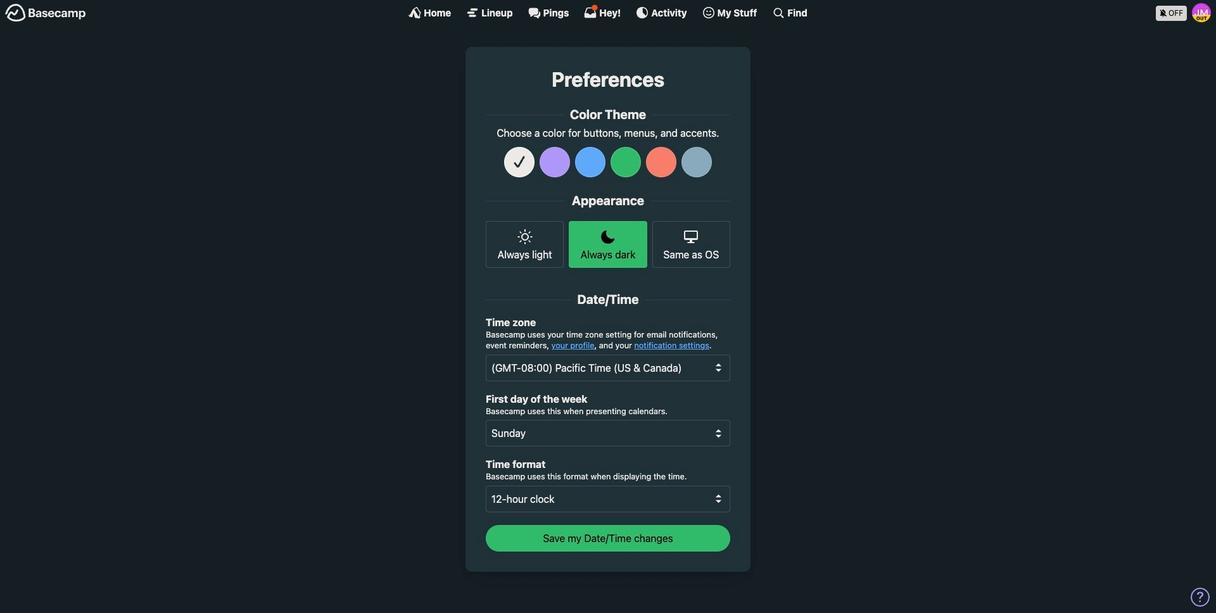 Task type: describe. For each thing, give the bounding box(es) containing it.
switch accounts image
[[5, 3, 86, 23]]



Task type: locate. For each thing, give the bounding box(es) containing it.
keyboard shortcut: ⌘ + / image
[[773, 6, 786, 19]]

jer mill image
[[1193, 3, 1212, 22]]

None submit
[[486, 525, 731, 552]]

main element
[[0, 0, 1217, 25]]



Task type: vqa. For each thing, say whether or not it's contained in the screenshot.
Make
no



